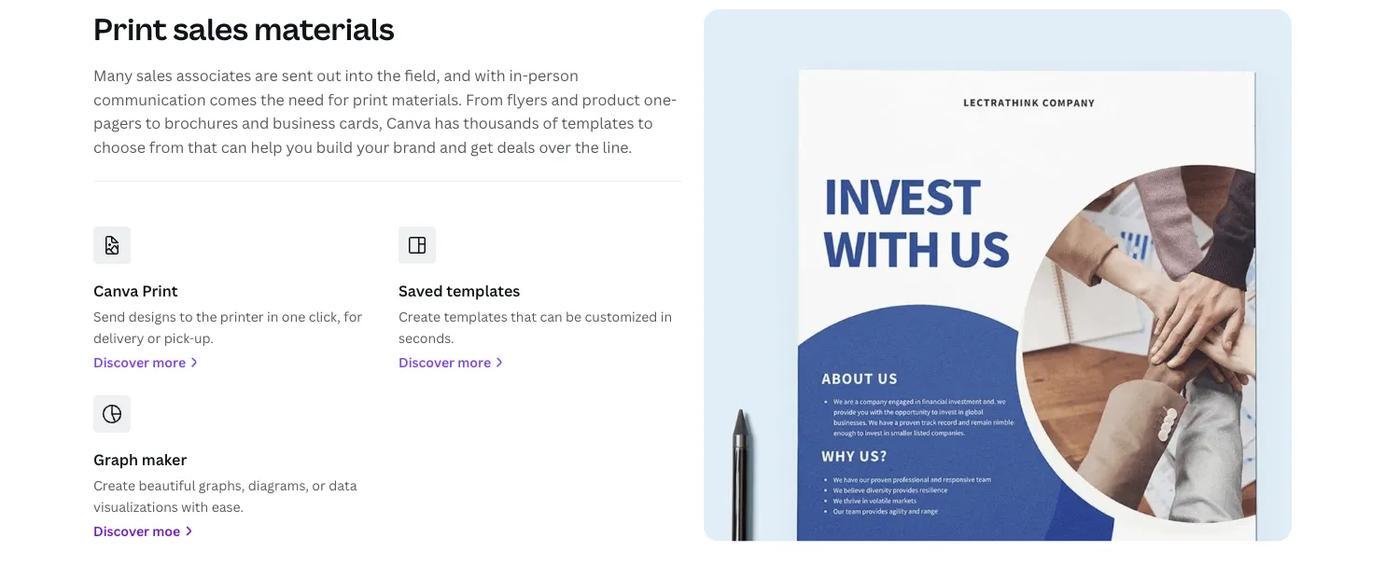 Task type: locate. For each thing, give the bounding box(es) containing it.
templates inside many sales associates are sent out into the field, and with in-person communication comes the need for print materials. from flyers and product one- pagers to brochures and business cards, canva has thousands of templates to choose from that can help you build your brand and get deals over the line.
[[562, 113, 634, 133]]

2 discover more link from the left
[[399, 353, 682, 373]]

0 vertical spatial create
[[399, 308, 441, 326]]

print up designs
[[142, 281, 178, 301]]

0 horizontal spatial or
[[147, 329, 161, 347]]

in inside canva print send designs to the printer in one click, for delivery or pick-up.
[[267, 308, 279, 326]]

0 horizontal spatial in
[[267, 308, 279, 326]]

1 vertical spatial or
[[312, 477, 326, 495]]

1 horizontal spatial in
[[661, 308, 672, 326]]

and down person
[[551, 89, 579, 109]]

1 horizontal spatial that
[[511, 308, 537, 326]]

deals
[[497, 137, 536, 157]]

with
[[475, 65, 506, 85], [181, 498, 208, 516]]

1 more from the left
[[153, 354, 186, 372]]

help
[[251, 137, 283, 157]]

0 horizontal spatial discover more
[[93, 354, 186, 372]]

1 vertical spatial canva
[[93, 281, 139, 301]]

0 vertical spatial or
[[147, 329, 161, 347]]

with inside many sales associates are sent out into the field, and with in-person communication comes the need for print materials. from flyers and product one- pagers to brochures and business cards, canva has thousands of templates to choose from that can help you build your brand and get deals over the line.
[[475, 65, 506, 85]]

1 vertical spatial with
[[181, 498, 208, 516]]

line.
[[603, 137, 633, 157]]

click,
[[309, 308, 341, 326]]

discover for saved
[[399, 354, 455, 372]]

with left the ease.
[[181, 498, 208, 516]]

you
[[286, 137, 313, 157]]

0 horizontal spatial to
[[145, 113, 161, 133]]

designs
[[129, 308, 176, 326]]

1 horizontal spatial can
[[540, 308, 563, 326]]

1 horizontal spatial discover more
[[399, 354, 491, 372]]

0 horizontal spatial can
[[221, 137, 247, 157]]

that inside many sales associates are sent out into the field, and with in-person communication comes the need for print materials. from flyers and product one- pagers to brochures and business cards, canva has thousands of templates to choose from that can help you build your brand and get deals over the line.
[[188, 137, 218, 157]]

sent
[[282, 65, 313, 85]]

discover more link for canva print
[[93, 353, 376, 373]]

create down the graph
[[93, 477, 135, 495]]

over
[[539, 137, 572, 157]]

discover more
[[93, 354, 186, 372], [399, 354, 491, 372]]

sales inside many sales associates are sent out into the field, and with in-person communication comes the need for print materials. from flyers and product one- pagers to brochures and business cards, canva has thousands of templates to choose from that can help you build your brand and get deals over the line.
[[136, 65, 173, 85]]

for down out
[[328, 89, 349, 109]]

0 vertical spatial with
[[475, 65, 506, 85]]

discover down delivery
[[93, 354, 149, 372]]

create inside saved templates create templates that can be customized in seconds.
[[399, 308, 441, 326]]

discover more link down saved templates create templates that can be customized in seconds.
[[399, 353, 682, 373]]

2 vertical spatial templates
[[444, 308, 508, 326]]

canva
[[386, 113, 431, 133], [93, 281, 139, 301]]

moe
[[153, 523, 180, 541]]

0 vertical spatial for
[[328, 89, 349, 109]]

0 vertical spatial can
[[221, 137, 247, 157]]

discover down seconds.
[[399, 354, 455, 372]]

pick-
[[164, 329, 194, 347]]

0 vertical spatial that
[[188, 137, 218, 157]]

business
[[273, 113, 336, 133]]

data
[[329, 477, 357, 495]]

to down 'communication'
[[145, 113, 161, 133]]

canva up "send"
[[93, 281, 139, 301]]

communication
[[93, 89, 206, 109]]

printer
[[220, 308, 264, 326]]

graph maker create beautiful graphs, diagrams, or data visualizations with ease.
[[93, 450, 357, 516]]

sales up 'communication'
[[136, 65, 173, 85]]

1 vertical spatial sales
[[136, 65, 173, 85]]

1 in from the left
[[267, 308, 279, 326]]

0 vertical spatial canva
[[386, 113, 431, 133]]

1 vertical spatial can
[[540, 308, 563, 326]]

1 horizontal spatial create
[[399, 308, 441, 326]]

templates up seconds.
[[444, 308, 508, 326]]

1 vertical spatial for
[[344, 308, 363, 326]]

sales
[[173, 9, 248, 49], [136, 65, 173, 85]]

1 discover more from the left
[[93, 354, 186, 372]]

sales up associates
[[173, 9, 248, 49]]

the inside canva print send designs to the printer in one click, for delivery or pick-up.
[[196, 308, 217, 326]]

2 in from the left
[[661, 308, 672, 326]]

print
[[93, 9, 167, 49], [142, 281, 178, 301]]

create up seconds.
[[399, 308, 441, 326]]

that down brochures
[[188, 137, 218, 157]]

2 discover more from the left
[[399, 354, 491, 372]]

0 vertical spatial print
[[93, 9, 167, 49]]

into
[[345, 65, 373, 85]]

1 discover more link from the left
[[93, 353, 376, 373]]

the up up.
[[196, 308, 217, 326]]

to
[[145, 113, 161, 133], [638, 113, 653, 133], [179, 308, 193, 326]]

more down pick-
[[153, 354, 186, 372]]

1 horizontal spatial canva
[[386, 113, 431, 133]]

to up pick-
[[179, 308, 193, 326]]

saved
[[399, 281, 443, 301]]

can left be
[[540, 308, 563, 326]]

discover more for canva
[[93, 354, 186, 372]]

1 horizontal spatial to
[[179, 308, 193, 326]]

0 vertical spatial templates
[[562, 113, 634, 133]]

for
[[328, 89, 349, 109], [344, 308, 363, 326]]

canva up brand
[[386, 113, 431, 133]]

can
[[221, 137, 247, 157], [540, 308, 563, 326]]

or
[[147, 329, 161, 347], [312, 477, 326, 495]]

in right customized
[[661, 308, 672, 326]]

1 horizontal spatial sales
[[173, 9, 248, 49]]

create inside graph maker create beautiful graphs, diagrams, or data visualizations with ease.
[[93, 477, 135, 495]]

0 horizontal spatial that
[[188, 137, 218, 157]]

0 horizontal spatial canva
[[93, 281, 139, 301]]

discover more down delivery
[[93, 354, 186, 372]]

and down has
[[440, 137, 467, 157]]

your
[[357, 137, 390, 157]]

0 vertical spatial sales
[[173, 9, 248, 49]]

discover more down seconds.
[[399, 354, 491, 372]]

out
[[317, 65, 341, 85]]

and
[[444, 65, 471, 85], [551, 89, 579, 109], [242, 113, 269, 133], [440, 137, 467, 157]]

flyers
[[507, 89, 548, 109]]

for right click,
[[344, 308, 363, 326]]

person
[[528, 65, 579, 85]]

can inside saved templates create templates that can be customized in seconds.
[[540, 308, 563, 326]]

field,
[[405, 65, 440, 85]]

0 horizontal spatial with
[[181, 498, 208, 516]]

need
[[288, 89, 324, 109]]

discover moe
[[93, 523, 180, 541]]

more down saved templates create templates that can be customized in seconds.
[[458, 354, 491, 372]]

print up many
[[93, 9, 167, 49]]

or down designs
[[147, 329, 161, 347]]

1 horizontal spatial with
[[475, 65, 506, 85]]

that left be
[[511, 308, 537, 326]]

2 horizontal spatial to
[[638, 113, 653, 133]]

more
[[153, 354, 186, 372], [458, 354, 491, 372]]

or left data in the bottom of the page
[[312, 477, 326, 495]]

from
[[466, 89, 503, 109]]

1 vertical spatial create
[[93, 477, 135, 495]]

1 horizontal spatial discover more link
[[399, 353, 682, 373]]

the
[[377, 65, 401, 85], [261, 89, 285, 109], [575, 137, 599, 157], [196, 308, 217, 326]]

templates right saved
[[447, 281, 520, 301]]

1 vertical spatial print
[[142, 281, 178, 301]]

or inside canva print send designs to the printer in one click, for delivery or pick-up.
[[147, 329, 161, 347]]

canva print send designs to the printer in one click, for delivery or pick-up.
[[93, 281, 363, 347]]

0 horizontal spatial sales
[[136, 65, 173, 85]]

many sales associates are sent out into the field, and with in-person communication comes the need for print materials. from flyers and product one- pagers to brochures and business cards, canva has thousands of templates to choose from that can help you build your brand and get deals over the line.
[[93, 65, 677, 157]]

and right field,
[[444, 65, 471, 85]]

of
[[543, 113, 558, 133]]

templates
[[562, 113, 634, 133], [447, 281, 520, 301], [444, 308, 508, 326]]

are
[[255, 65, 278, 85]]

discover more link down up.
[[93, 353, 376, 373]]

0 horizontal spatial create
[[93, 477, 135, 495]]

and up 'help'
[[242, 113, 269, 133]]

can left 'help'
[[221, 137, 247, 157]]

1 horizontal spatial more
[[458, 354, 491, 372]]

graphs,
[[199, 477, 245, 495]]

with inside graph maker create beautiful graphs, diagrams, or data visualizations with ease.
[[181, 498, 208, 516]]

in left one
[[267, 308, 279, 326]]

1 horizontal spatial or
[[312, 477, 326, 495]]

0 horizontal spatial discover more link
[[93, 353, 376, 373]]

sales for many
[[136, 65, 173, 85]]

in
[[267, 308, 279, 326], [661, 308, 672, 326]]

create
[[399, 308, 441, 326], [93, 477, 135, 495]]

templates down product
[[562, 113, 634, 133]]

2 more from the left
[[458, 354, 491, 372]]

that
[[188, 137, 218, 157], [511, 308, 537, 326]]

thousands
[[463, 113, 539, 133]]

discover down visualizations
[[93, 523, 149, 541]]

can inside many sales associates are sent out into the field, and with in-person communication comes the need for print materials. from flyers and product one- pagers to brochures and business cards, canva has thousands of templates to choose from that can help you build your brand and get deals over the line.
[[221, 137, 247, 157]]

discover more link
[[93, 353, 376, 373], [399, 353, 682, 373]]

brand
[[393, 137, 436, 157]]

discover
[[93, 354, 149, 372], [399, 354, 455, 372], [93, 523, 149, 541]]

cards,
[[339, 113, 383, 133]]

1 vertical spatial that
[[511, 308, 537, 326]]

ease.
[[212, 498, 244, 516]]

0 horizontal spatial more
[[153, 354, 186, 372]]

for inside many sales associates are sent out into the field, and with in-person communication comes the need for print materials. from flyers and product one- pagers to brochures and business cards, canva has thousands of templates to choose from that can help you build your brand and get deals over the line.
[[328, 89, 349, 109]]

with up from
[[475, 65, 506, 85]]

to down one-
[[638, 113, 653, 133]]



Task type: vqa. For each thing, say whether or not it's contained in the screenshot.
MAKER
yes



Task type: describe. For each thing, give the bounding box(es) containing it.
discover more for saved
[[399, 354, 491, 372]]

print
[[353, 89, 388, 109]]

many
[[93, 65, 133, 85]]

choose
[[93, 137, 146, 157]]

beautiful
[[139, 477, 196, 495]]

discover moe link
[[93, 521, 376, 542]]

has
[[435, 113, 460, 133]]

discover more link for saved templates
[[399, 353, 682, 373]]

more for templates
[[458, 354, 491, 372]]

brochures
[[164, 113, 238, 133]]

graph
[[93, 450, 138, 470]]

get
[[471, 137, 494, 157]]

more for print
[[153, 354, 186, 372]]

to inside canva print send designs to the printer in one click, for delivery or pick-up.
[[179, 308, 193, 326]]

visualizations
[[93, 498, 178, 516]]

comes
[[210, 89, 257, 109]]

one-
[[644, 89, 677, 109]]

seconds.
[[399, 329, 454, 347]]

pagers
[[93, 113, 142, 133]]

diagrams,
[[248, 477, 309, 495]]

associates
[[176, 65, 251, 85]]

the down are
[[261, 89, 285, 109]]

up.
[[194, 329, 214, 347]]

the right into
[[377, 65, 401, 85]]

delivery
[[93, 329, 144, 347]]

discover for canva
[[93, 354, 149, 372]]

create for saved
[[399, 308, 441, 326]]

print sales materials
[[93, 9, 395, 49]]

in-
[[509, 65, 528, 85]]

canva inside canva print send designs to the printer in one click, for delivery or pick-up.
[[93, 281, 139, 301]]

that inside saved templates create templates that can be customized in seconds.
[[511, 308, 537, 326]]

build
[[316, 137, 353, 157]]

product
[[582, 89, 641, 109]]

from
[[149, 137, 184, 157]]

saved templates create templates that can be customized in seconds.
[[399, 281, 672, 347]]

1 vertical spatial templates
[[447, 281, 520, 301]]

or inside graph maker create beautiful graphs, diagrams, or data visualizations with ease.
[[312, 477, 326, 495]]

for inside canva print send designs to the printer in one click, for delivery or pick-up.
[[344, 308, 363, 326]]

sales for print
[[173, 9, 248, 49]]

materials.
[[392, 89, 462, 109]]

maker
[[142, 450, 187, 470]]

be
[[566, 308, 582, 326]]

one
[[282, 308, 306, 326]]

sales team pitch book created in canva image
[[704, 9, 1292, 542]]

in inside saved templates create templates that can be customized in seconds.
[[661, 308, 672, 326]]

materials
[[254, 9, 395, 49]]

send
[[93, 308, 125, 326]]

create for graph
[[93, 477, 135, 495]]

canva inside many sales associates are sent out into the field, and with in-person communication comes the need for print materials. from flyers and product one- pagers to brochures and business cards, canva has thousands of templates to choose from that can help you build your brand and get deals over the line.
[[386, 113, 431, 133]]

customized
[[585, 308, 658, 326]]

the left line.
[[575, 137, 599, 157]]

print inside canva print send designs to the printer in one click, for delivery or pick-up.
[[142, 281, 178, 301]]



